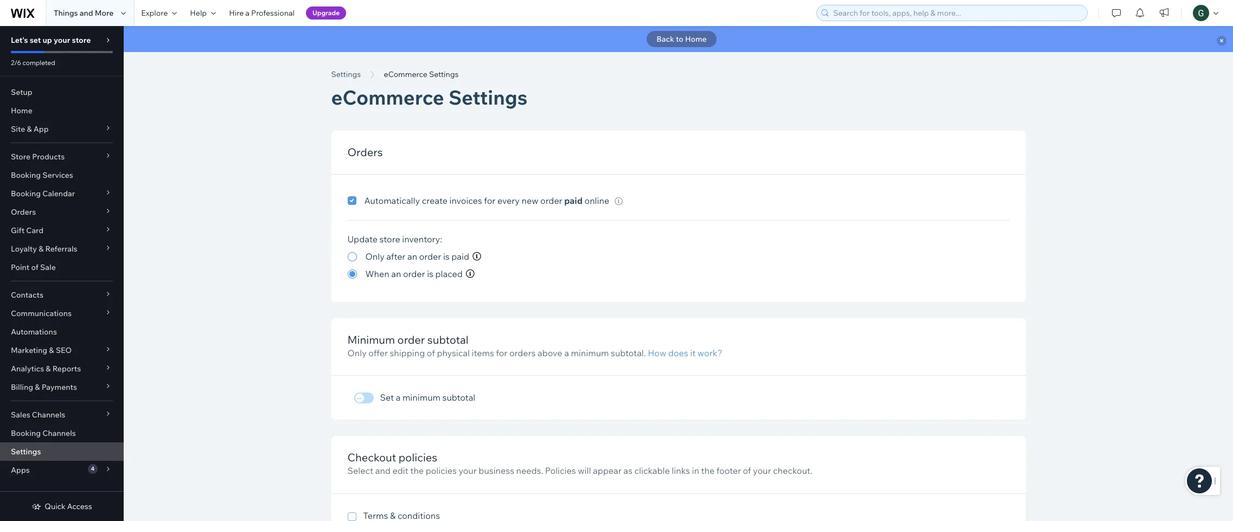 Task type: locate. For each thing, give the bounding box(es) containing it.
subtotal down physical at the left bottom
[[443, 393, 476, 403]]

1 vertical spatial is
[[427, 269, 434, 279]]

store products button
[[0, 148, 124, 166]]

booking calendar
[[11, 189, 75, 199]]

subtotal
[[428, 333, 469, 347], [443, 393, 476, 403]]

0 vertical spatial and
[[80, 8, 93, 18]]

referrals
[[45, 244, 77, 254]]

channels down the sales channels "popup button"
[[42, 429, 76, 438]]

2 horizontal spatial of
[[743, 466, 751, 477]]

settings inside the sidebar element
[[11, 447, 41, 457]]

an right after
[[407, 251, 417, 262]]

a right set
[[396, 393, 401, 403]]

things and more
[[54, 8, 114, 18]]

marketing & seo
[[11, 346, 72, 355]]

home link
[[0, 101, 124, 120]]

0 vertical spatial booking
[[11, 170, 41, 180]]

1 vertical spatial policies
[[426, 466, 457, 477]]

of
[[31, 263, 38, 272], [427, 348, 435, 359], [743, 466, 751, 477]]

your right the up
[[54, 35, 70, 45]]

1 vertical spatial ecommerce settings
[[331, 85, 528, 110]]

1 horizontal spatial an
[[407, 251, 417, 262]]

Search for tools, apps, help & more... field
[[830, 5, 1084, 21]]

of left physical at the left bottom
[[427, 348, 435, 359]]

a right hire
[[245, 8, 250, 18]]

& inside marketing & seo dropdown button
[[49, 346, 54, 355]]

set
[[30, 35, 41, 45]]

store down things and more
[[72, 35, 91, 45]]

0 vertical spatial a
[[245, 8, 250, 18]]

update
[[348, 234, 378, 245]]

4
[[91, 466, 94, 473]]

0 vertical spatial settings link
[[326, 69, 366, 80]]

0 vertical spatial of
[[31, 263, 38, 272]]

policies up edit
[[399, 451, 437, 465]]

1 horizontal spatial home
[[685, 34, 707, 44]]

is left the placed on the bottom of the page
[[427, 269, 434, 279]]

and
[[80, 8, 93, 18], [375, 466, 391, 477]]

2 vertical spatial booking
[[11, 429, 41, 438]]

0 horizontal spatial for
[[484, 195, 496, 206]]

it
[[690, 348, 696, 359]]

links
[[672, 466, 690, 477]]

2/6 completed
[[11, 59, 55, 67]]

quick access button
[[32, 502, 92, 512]]

&
[[27, 124, 32, 134], [39, 244, 44, 254], [49, 346, 54, 355], [46, 364, 51, 374], [35, 383, 40, 392], [390, 511, 396, 521]]

& left reports
[[46, 364, 51, 374]]

a for set a minimum subtotal
[[396, 393, 401, 403]]

subtotal up physical at the left bottom
[[428, 333, 469, 347]]

loyalty & referrals button
[[0, 240, 124, 258]]

2 the from the left
[[701, 466, 715, 477]]

how
[[648, 348, 666, 359]]

inventory:
[[402, 234, 442, 245]]

point of sale link
[[0, 258, 124, 277]]

info tooltip image right online
[[615, 197, 623, 206]]

0 vertical spatial channels
[[32, 410, 65, 420]]

settings
[[331, 69, 361, 79], [429, 69, 459, 79], [449, 85, 528, 110], [11, 447, 41, 457]]

booking inside popup button
[[11, 189, 41, 199]]

& inside analytics & reports popup button
[[46, 364, 51, 374]]

booking down booking services
[[11, 189, 41, 199]]

1 the from the left
[[410, 466, 424, 477]]

1 vertical spatial settings link
[[0, 443, 124, 461]]

analytics
[[11, 364, 44, 374]]

of left 'sale' at the bottom of page
[[31, 263, 38, 272]]

0 vertical spatial subtotal
[[428, 333, 469, 347]]

a right above
[[564, 348, 569, 359]]

1 vertical spatial subtotal
[[443, 393, 476, 403]]

and down checkout
[[375, 466, 391, 477]]

set
[[380, 393, 394, 403]]

store up after
[[380, 234, 400, 245]]

ecommerce settings
[[384, 69, 459, 79], [331, 85, 528, 110]]

0 vertical spatial for
[[484, 195, 496, 206]]

marketing
[[11, 346, 47, 355]]

policies right edit
[[426, 466, 457, 477]]

1 vertical spatial store
[[380, 234, 400, 245]]

1 vertical spatial an
[[391, 269, 401, 279]]

the right edit
[[410, 466, 424, 477]]

point
[[11, 263, 29, 272]]

gift card button
[[0, 221, 124, 240]]

minimum
[[348, 333, 395, 347]]

placed
[[435, 269, 463, 279]]

1 vertical spatial paid
[[452, 251, 469, 262]]

0 vertical spatial is
[[443, 251, 450, 262]]

professional
[[251, 8, 295, 18]]

marketing & seo button
[[0, 341, 124, 360]]

minimum
[[571, 348, 609, 359], [403, 393, 441, 403]]

0 vertical spatial paid
[[564, 195, 583, 206]]

let's set up your store
[[11, 35, 91, 45]]

0 vertical spatial ecommerce
[[384, 69, 427, 79]]

1 horizontal spatial store
[[380, 234, 400, 245]]

only
[[365, 251, 385, 262], [348, 348, 367, 359]]

sidebar element
[[0, 26, 124, 521]]

1 horizontal spatial the
[[701, 466, 715, 477]]

channels inside "popup button"
[[32, 410, 65, 420]]

up
[[43, 35, 52, 45]]

upgrade button
[[306, 7, 346, 20]]

your left checkout.
[[753, 466, 771, 477]]

& right site
[[27, 124, 32, 134]]

minimum right set
[[403, 393, 441, 403]]

for left every at the top left of page
[[484, 195, 496, 206]]

for inside the minimum order subtotal only offer shipping of physical items for orders above a minimum subtotal. how does it work?
[[496, 348, 508, 359]]

order right new
[[540, 195, 563, 206]]

0 vertical spatial an
[[407, 251, 417, 262]]

does
[[668, 348, 688, 359]]

1 vertical spatial only
[[348, 348, 367, 359]]

booking calendar button
[[0, 184, 124, 203]]

subtotal inside the minimum order subtotal only offer shipping of physical items for orders above a minimum subtotal. how does it work?
[[428, 333, 469, 347]]

0 horizontal spatial settings link
[[0, 443, 124, 461]]

2 horizontal spatial a
[[564, 348, 569, 359]]

booking down store
[[11, 170, 41, 180]]

0 horizontal spatial your
[[54, 35, 70, 45]]

0 vertical spatial info tooltip image
[[615, 197, 623, 206]]

select
[[348, 466, 373, 477]]

when an order is placed
[[365, 269, 463, 279]]

& inside loyalty & referrals dropdown button
[[39, 244, 44, 254]]

& right loyalty
[[39, 244, 44, 254]]

0 horizontal spatial paid
[[452, 251, 469, 262]]

booking down sales
[[11, 429, 41, 438]]

1 horizontal spatial and
[[375, 466, 391, 477]]

0 horizontal spatial home
[[11, 106, 32, 116]]

& inside billing & payments popup button
[[35, 383, 40, 392]]

2 vertical spatial a
[[396, 393, 401, 403]]

your
[[54, 35, 70, 45], [459, 466, 477, 477], [753, 466, 771, 477]]

& left seo
[[49, 346, 54, 355]]

booking
[[11, 170, 41, 180], [11, 189, 41, 199], [11, 429, 41, 438]]

0 vertical spatial home
[[685, 34, 707, 44]]

checkout
[[348, 451, 396, 465]]

only up the when
[[365, 251, 385, 262]]

for
[[484, 195, 496, 206], [496, 348, 508, 359]]

only down the minimum
[[348, 348, 367, 359]]

1 vertical spatial booking
[[11, 189, 41, 199]]

physical
[[437, 348, 470, 359]]

1 vertical spatial home
[[11, 106, 32, 116]]

& for loyalty
[[39, 244, 44, 254]]

1 horizontal spatial minimum
[[571, 348, 609, 359]]

0 horizontal spatial orders
[[11, 207, 36, 217]]

& right terms
[[390, 511, 396, 521]]

0 horizontal spatial the
[[410, 466, 424, 477]]

1 vertical spatial for
[[496, 348, 508, 359]]

2 booking from the top
[[11, 189, 41, 199]]

home
[[685, 34, 707, 44], [11, 106, 32, 116]]

items
[[472, 348, 494, 359]]

0 horizontal spatial a
[[245, 8, 250, 18]]

your inside the sidebar element
[[54, 35, 70, 45]]

1 vertical spatial ecommerce
[[331, 85, 444, 110]]

channels up booking channels
[[32, 410, 65, 420]]

1 vertical spatial channels
[[42, 429, 76, 438]]

update store inventory:
[[348, 234, 442, 245]]

a
[[245, 8, 250, 18], [564, 348, 569, 359], [396, 393, 401, 403]]

0 vertical spatial store
[[72, 35, 91, 45]]

ecommerce
[[384, 69, 427, 79], [331, 85, 444, 110]]

for right 'items'
[[496, 348, 508, 359]]

analytics & reports
[[11, 364, 81, 374]]

0 horizontal spatial and
[[80, 8, 93, 18]]

1 horizontal spatial of
[[427, 348, 435, 359]]

of right the footer
[[743, 466, 751, 477]]

the
[[410, 466, 424, 477], [701, 466, 715, 477]]

0 horizontal spatial minimum
[[403, 393, 441, 403]]

orders
[[348, 145, 383, 159], [11, 207, 36, 217]]

1 horizontal spatial a
[[396, 393, 401, 403]]

a for hire a professional
[[245, 8, 250, 18]]

store products
[[11, 152, 65, 162]]

2 vertical spatial of
[[743, 466, 751, 477]]

0 horizontal spatial of
[[31, 263, 38, 272]]

1 horizontal spatial for
[[496, 348, 508, 359]]

hire
[[229, 8, 244, 18]]

settings link
[[326, 69, 366, 80], [0, 443, 124, 461]]

0 horizontal spatial store
[[72, 35, 91, 45]]

home right to on the right top of the page
[[685, 34, 707, 44]]

booking channels link
[[0, 424, 124, 443]]

and left "more"
[[80, 8, 93, 18]]

2 horizontal spatial your
[[753, 466, 771, 477]]

terms
[[363, 511, 388, 521]]

& right 'billing'
[[35, 383, 40, 392]]

3 booking from the top
[[11, 429, 41, 438]]

order inside the minimum order subtotal only offer shipping of physical items for orders above a minimum subtotal. how does it work?
[[398, 333, 425, 347]]

1 vertical spatial and
[[375, 466, 391, 477]]

an
[[407, 251, 417, 262], [391, 269, 401, 279]]

needs.
[[516, 466, 543, 477]]

1 booking from the top
[[11, 170, 41, 180]]

info tooltip image
[[615, 197, 623, 206], [473, 252, 481, 261]]

1 vertical spatial of
[[427, 348, 435, 359]]

1 vertical spatial a
[[564, 348, 569, 359]]

1 vertical spatial orders
[[11, 207, 36, 217]]

automations link
[[0, 323, 124, 341]]

0 horizontal spatial info tooltip image
[[473, 252, 481, 261]]

the right in
[[701, 466, 715, 477]]

channels for booking channels
[[42, 429, 76, 438]]

info tooltip image for only after an order is paid
[[473, 252, 481, 261]]

an down after
[[391, 269, 401, 279]]

0 vertical spatial orders
[[348, 145, 383, 159]]

sales
[[11, 410, 30, 420]]

checkout.
[[773, 466, 813, 477]]

1 horizontal spatial info tooltip image
[[615, 197, 623, 206]]

order up shipping
[[398, 333, 425, 347]]

of inside the minimum order subtotal only offer shipping of physical items for orders above a minimum subtotal. how does it work?
[[427, 348, 435, 359]]

reports
[[52, 364, 81, 374]]

communications button
[[0, 304, 124, 323]]

paid up info tooltip image
[[452, 251, 469, 262]]

products
[[32, 152, 65, 162]]

minimum left subtotal.
[[571, 348, 609, 359]]

automatically create invoices for every new order paid online
[[364, 195, 609, 206]]

1 vertical spatial info tooltip image
[[473, 252, 481, 261]]

order down only after an order is paid
[[403, 269, 425, 279]]

1 vertical spatial minimum
[[403, 393, 441, 403]]

info tooltip image
[[466, 270, 475, 278]]

booking for booking channels
[[11, 429, 41, 438]]

& for marketing
[[49, 346, 54, 355]]

& inside site & app popup button
[[27, 124, 32, 134]]

home down setup
[[11, 106, 32, 116]]

help
[[190, 8, 207, 18]]

1 horizontal spatial is
[[443, 251, 450, 262]]

0 vertical spatial minimum
[[571, 348, 609, 359]]

your left business
[[459, 466, 477, 477]]

things
[[54, 8, 78, 18]]

paid left online
[[564, 195, 583, 206]]

more
[[95, 8, 114, 18]]

sales channels button
[[0, 406, 124, 424]]

orders inside popup button
[[11, 207, 36, 217]]

info tooltip image up info tooltip image
[[473, 252, 481, 261]]

is up the placed on the bottom of the page
[[443, 251, 450, 262]]



Task type: describe. For each thing, give the bounding box(es) containing it.
0 vertical spatial only
[[365, 251, 385, 262]]

new
[[522, 195, 539, 206]]

0 vertical spatial ecommerce settings
[[384, 69, 459, 79]]

contacts button
[[0, 286, 124, 304]]

billing
[[11, 383, 33, 392]]

will
[[578, 466, 591, 477]]

gift
[[11, 226, 25, 236]]

gift card
[[11, 226, 44, 236]]

minimum inside the minimum order subtotal only offer shipping of physical items for orders above a minimum subtotal. how does it work?
[[571, 348, 609, 359]]

invoices
[[450, 195, 482, 206]]

hire a professional
[[229, 8, 295, 18]]

as
[[624, 466, 633, 477]]

in
[[692, 466, 699, 477]]

after
[[387, 251, 406, 262]]

seo
[[56, 346, 72, 355]]

setup link
[[0, 83, 124, 101]]

of inside 'checkout policies select and edit the policies your business needs. policies will appear as clickable links in the footer of your checkout.'
[[743, 466, 751, 477]]

back to home button
[[647, 31, 717, 47]]

clickable
[[635, 466, 670, 477]]

analytics & reports button
[[0, 360, 124, 378]]

sales channels
[[11, 410, 65, 420]]

how does it work? link
[[648, 348, 723, 359]]

booking for booking services
[[11, 170, 41, 180]]

when
[[365, 269, 389, 279]]

home inside the sidebar element
[[11, 106, 32, 116]]

a inside the minimum order subtotal only offer shipping of physical items for orders above a minimum subtotal. how does it work?
[[564, 348, 569, 359]]

site & app button
[[0, 120, 124, 138]]

of inside the sidebar element
[[31, 263, 38, 272]]

let's
[[11, 35, 28, 45]]

1 horizontal spatial your
[[459, 466, 477, 477]]

& for site
[[27, 124, 32, 134]]

1 horizontal spatial paid
[[564, 195, 583, 206]]

back to home
[[657, 34, 707, 44]]

upgrade
[[313, 9, 340, 17]]

order down inventory:
[[419, 251, 441, 262]]

1 horizontal spatial settings link
[[326, 69, 366, 80]]

set a minimum subtotal
[[380, 393, 476, 403]]

online
[[585, 195, 609, 206]]

footer
[[717, 466, 741, 477]]

create
[[422, 195, 448, 206]]

only inside the minimum order subtotal only offer shipping of physical items for orders above a minimum subtotal. how does it work?
[[348, 348, 367, 359]]

store
[[11, 152, 30, 162]]

services
[[42, 170, 73, 180]]

apps
[[11, 466, 30, 475]]

& for analytics
[[46, 364, 51, 374]]

minimum order subtotal only offer shipping of physical items for orders above a minimum subtotal. how does it work?
[[348, 333, 723, 359]]

store inside the sidebar element
[[72, 35, 91, 45]]

0 vertical spatial policies
[[399, 451, 437, 465]]

and inside 'checkout policies select and edit the policies your business needs. policies will appear as clickable links in the footer of your checkout.'
[[375, 466, 391, 477]]

edit
[[393, 466, 408, 477]]

booking for booking calendar
[[11, 189, 41, 199]]

contacts
[[11, 290, 43, 300]]

payments
[[42, 383, 77, 392]]

automations
[[11, 327, 57, 337]]

billing & payments button
[[0, 378, 124, 397]]

hire a professional link
[[223, 0, 301, 26]]

booking services link
[[0, 166, 124, 184]]

& for billing
[[35, 383, 40, 392]]

booking services
[[11, 170, 73, 180]]

setup
[[11, 87, 32, 97]]

every
[[498, 195, 520, 206]]

0 horizontal spatial an
[[391, 269, 401, 279]]

booking channels
[[11, 429, 76, 438]]

1 horizontal spatial orders
[[348, 145, 383, 159]]

info tooltip image for automatically create invoices for every new order
[[615, 197, 623, 206]]

communications
[[11, 309, 72, 319]]

work?
[[698, 348, 723, 359]]

home inside button
[[685, 34, 707, 44]]

calendar
[[42, 189, 75, 199]]

terms & conditions
[[363, 511, 440, 521]]

site
[[11, 124, 25, 134]]

billing & payments
[[11, 383, 77, 392]]

quick
[[45, 502, 65, 512]]

above
[[538, 348, 562, 359]]

channels for sales channels
[[32, 410, 65, 420]]

site & app
[[11, 124, 49, 134]]

back
[[657, 34, 674, 44]]

& for terms
[[390, 511, 396, 521]]

point of sale
[[11, 263, 56, 272]]

quick access
[[45, 502, 92, 512]]

policies
[[545, 466, 576, 477]]

2/6
[[11, 59, 21, 67]]

orders
[[509, 348, 536, 359]]

app
[[34, 124, 49, 134]]

back to home alert
[[124, 26, 1233, 52]]

offer
[[369, 348, 388, 359]]

to
[[676, 34, 684, 44]]

conditions
[[398, 511, 440, 521]]

0 horizontal spatial is
[[427, 269, 434, 279]]



Task type: vqa. For each thing, say whether or not it's contained in the screenshot.
New Quote
no



